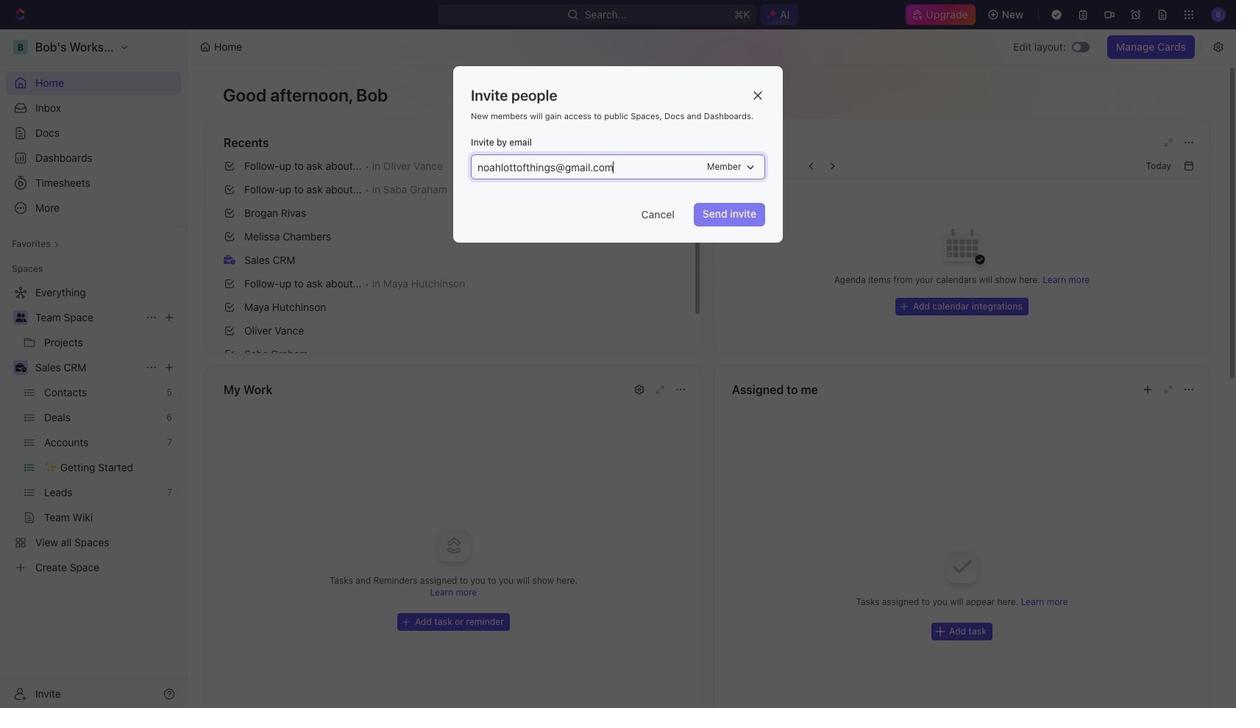 Task type: locate. For each thing, give the bounding box(es) containing it.
tree
[[6, 281, 181, 580]]

sidebar navigation
[[0, 29, 188, 709]]

tree inside the sidebar navigation
[[6, 281, 181, 580]]



Task type: vqa. For each thing, say whether or not it's contained in the screenshot.
new
no



Task type: describe. For each thing, give the bounding box(es) containing it.
Email, comma or space separated text field
[[473, 155, 706, 179]]

user group image
[[15, 314, 26, 322]]

business time image
[[15, 364, 26, 372]]

business time image
[[224, 255, 236, 265]]



